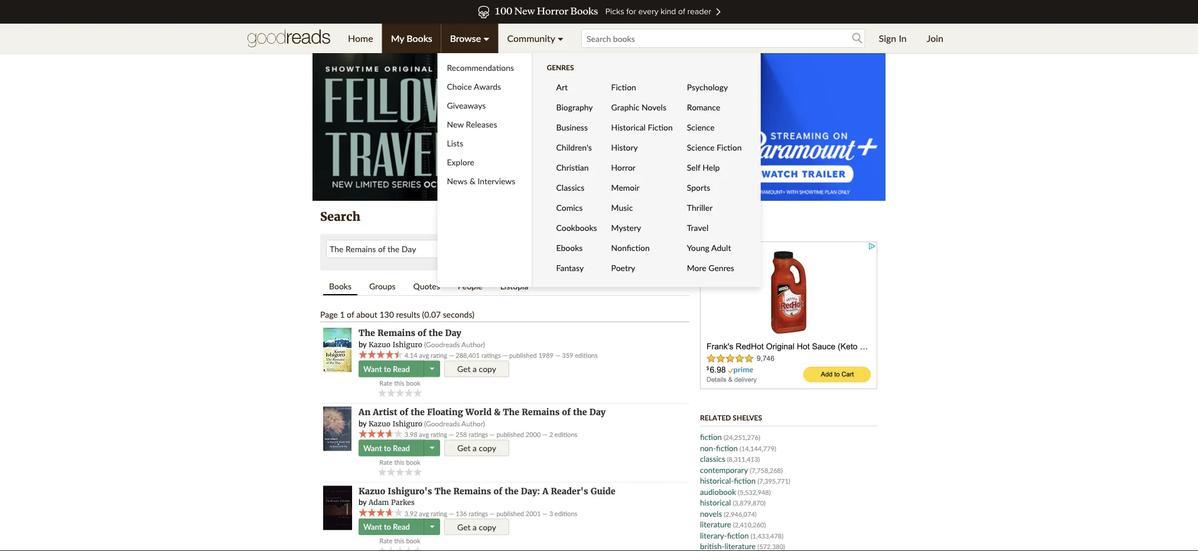 Task type: describe. For each thing, give the bounding box(es) containing it.
0 horizontal spatial &
[[470, 176, 476, 186]]

more genres
[[687, 263, 735, 273]]

people
[[458, 281, 483, 291]]

memoir
[[611, 182, 640, 192]]

copy for day
[[479, 364, 496, 374]]

— for —                 published                2001               — 3 editions
[[543, 510, 548, 518]]

rate this book for ishiguro's
[[380, 537, 421, 545]]

get for day
[[457, 364, 471, 374]]

avg for ishiguro's
[[419, 510, 429, 518]]

fantasy
[[556, 263, 584, 273]]

reader's
[[551, 486, 588, 497]]

fiction link
[[700, 433, 722, 442]]

published for remains
[[497, 431, 524, 439]]

get a copy for day
[[457, 364, 496, 374]]

browse
[[450, 33, 481, 44]]

▾ for community ▾
[[558, 33, 564, 44]]

author) inside an artist of the floating world & the remains of the day by kazuo ishiguro (goodreads author)
[[462, 419, 485, 428]]

classics link
[[547, 177, 602, 197]]

business link
[[547, 117, 602, 137]]

biography link
[[547, 97, 602, 117]]

2 editions link
[[549, 431, 578, 439]]

adam parkes link
[[369, 498, 415, 507]]

(572,380)
[[758, 543, 785, 551]]

(5,532,948)
[[738, 488, 771, 496]]

258
[[456, 431, 467, 439]]

contemporary
[[700, 465, 748, 475]]

2
[[549, 431, 553, 439]]

rate for artist
[[380, 458, 393, 466]]

new releases link
[[438, 115, 532, 134]]

groups
[[369, 281, 396, 291]]

want for kazuo
[[363, 523, 382, 532]]

books
[[723, 221, 742, 230]]

—                 published                2001               — 3 editions
[[488, 510, 578, 518]]

an artist of the floating world & the remains of the day heading
[[359, 407, 606, 418]]

historical-
[[700, 476, 734, 486]]

— for 3.98 avg rating — 258 ratings
[[449, 431, 454, 439]]

kazuo ishiguro's the remain... image
[[323, 486, 352, 530]]

of for remains
[[418, 328, 427, 339]]

historical-fiction link
[[700, 476, 756, 486]]

cookbooks link
[[547, 218, 602, 238]]

author) inside the remains of the day by kazuo ishiguro (goodreads author)
[[462, 340, 485, 349]]

the remains of the day link
[[359, 328, 462, 339]]

lists link
[[438, 134, 532, 152]]

of for artist
[[400, 407, 409, 418]]

of inside kazuo ishiguro's the remains of the day: a reader's guide by adam parkes
[[494, 486, 502, 497]]

children's
[[556, 142, 592, 152]]

giveaways
[[447, 100, 486, 110]]

fiction link
[[602, 77, 678, 97]]

psychology
[[687, 82, 728, 92]]

this for ishiguro's
[[394, 537, 405, 545]]

fiction for science fiction
[[717, 142, 742, 152]]

kazuo ishiguro's the remains of the day: a reader's guide link
[[359, 486, 616, 497]]

Search by Book Title, Author, or ISBN text field
[[326, 240, 612, 258]]

2001
[[526, 510, 541, 518]]

kazuo inside an artist of the floating world & the remains of the day by kazuo ishiguro (goodreads author)
[[369, 419, 391, 428]]

cookbooks
[[556, 223, 597, 233]]

1989
[[539, 352, 554, 360]]

historical fiction
[[611, 122, 673, 132]]

of for 1
[[347, 309, 354, 319]]

people link
[[452, 278, 489, 294]]

sign
[[879, 33, 897, 44]]

parkes
[[391, 498, 415, 507]]

book for artist
[[406, 458, 421, 466]]

adam
[[369, 498, 389, 507]]

import books
[[700, 221, 742, 230]]

—                 published                2000               — 2 editions
[[488, 431, 578, 439]]

novels
[[700, 509, 722, 519]]

young
[[687, 243, 710, 253]]

want to read button for ishiguro's
[[359, 519, 426, 536]]

romance link
[[678, 97, 747, 117]]

kazuo inside the remains of the day by kazuo ishiguro (goodreads author)
[[369, 340, 391, 349]]

science for science fiction
[[687, 142, 715, 152]]

1
[[340, 309, 345, 319]]

—                 published                1989               — 359 editions
[[501, 352, 598, 360]]

— right 288,401
[[503, 352, 508, 360]]

graphic novels link
[[602, 97, 678, 117]]

kazuo ishiguro's the remains of the day: a reader's guide heading
[[359, 486, 616, 497]]

more genres link
[[678, 258, 747, 278]]

science for science
[[687, 122, 715, 132]]

4.14
[[405, 352, 418, 360]]

news & interviews
[[447, 176, 516, 186]]

art link
[[547, 77, 602, 97]]

page 1 of about 130 results (0.07 seconds)
[[320, 309, 475, 319]]

want to read for artist
[[363, 444, 410, 453]]

want to read for ishiguro's
[[363, 523, 410, 532]]

4.14 avg rating — 288,401 ratings
[[403, 352, 501, 360]]

2000
[[526, 431, 541, 439]]

ishiguro's
[[388, 486, 432, 497]]

ratings for of
[[469, 510, 488, 518]]

3 editions link
[[549, 510, 578, 518]]

— for 4.14 avg rating — 288,401 ratings
[[449, 352, 454, 360]]

— down an artist of the floating world & the remains of the day by kazuo ishiguro (goodreads author)
[[490, 431, 495, 439]]

adult
[[712, 243, 731, 253]]

book for ishiguro's
[[406, 537, 421, 545]]

— for —                 published                1989               — 359 editions
[[555, 352, 561, 360]]

to for ishiguro's
[[384, 523, 391, 532]]

remains inside an artist of the floating world & the remains of the day by kazuo ishiguro (goodreads author)
[[522, 407, 560, 418]]

related
[[700, 413, 731, 422]]

new releases
[[447, 119, 497, 129]]

rating for artist
[[431, 431, 447, 439]]

community
[[507, 33, 555, 44]]

get for floating
[[457, 443, 471, 453]]

read for remains
[[393, 364, 410, 374]]

self help link
[[678, 157, 747, 177]]

day inside the remains of the day by kazuo ishiguro (goodreads author)
[[445, 328, 462, 339]]

more
[[687, 263, 707, 273]]

359
[[562, 352, 574, 360]]

— down kazuo ishiguro's the remains of the day: a reader's guide by adam parkes
[[490, 510, 495, 518]]

nonfiction
[[611, 243, 650, 253]]

book for remains
[[406, 379, 421, 387]]

Search for books to add to your shelves search field
[[582, 29, 866, 48]]

fiction up (5,532,948)
[[734, 476, 756, 486]]

the inside the remains of the day by kazuo ishiguro (goodreads author)
[[359, 328, 375, 339]]

(14,144,779)
[[740, 445, 777, 453]]

books inside menu
[[407, 33, 432, 44]]

giveaways link
[[438, 96, 532, 115]]

remains inside kazuo ishiguro's the remains of the day: a reader's guide by adam parkes
[[454, 486, 491, 497]]

world
[[466, 407, 492, 418]]

by inside kazuo ishiguro's the remains of the day: a reader's guide by adam parkes
[[359, 498, 367, 507]]

a for floating
[[473, 443, 477, 453]]

0 vertical spatial fiction
[[611, 82, 636, 92]]

the inside kazuo ishiguro's the remains of the day: a reader's guide by adam parkes
[[505, 486, 519, 497]]

copy for floating
[[479, 443, 496, 453]]

the up 3.98
[[411, 407, 425, 418]]

(2,410,260)
[[733, 521, 766, 529]]

business
[[556, 122, 588, 132]]

1 vertical spatial advertisement region
[[700, 242, 878, 389]]

rate this book for artist
[[380, 458, 421, 466]]

3.98 avg rating — 258 ratings
[[403, 431, 488, 439]]

ishiguro inside the remains of the day by kazuo ishiguro (goodreads author)
[[393, 340, 423, 349]]

literary-fiction link
[[700, 531, 749, 541]]

day:
[[521, 486, 540, 497]]

browse ▾
[[450, 33, 490, 44]]



Task type: vqa. For each thing, say whether or not it's contained in the screenshot.


Task type: locate. For each thing, give the bounding box(es) containing it.
1 author) from the top
[[462, 340, 485, 349]]

choice awards
[[447, 81, 501, 91]]

graphic
[[611, 102, 640, 112]]

choice awards link
[[438, 77, 532, 96]]

130
[[380, 309, 394, 319]]

remains down page 1 of about 130 results (0.07 seconds) on the bottom left
[[378, 328, 416, 339]]

2 get from the top
[[457, 443, 471, 453]]

the up 3.92 avg rating — 136 ratings
[[435, 486, 451, 497]]

2 rate this book from the top
[[380, 458, 421, 466]]

science inside science link
[[687, 122, 715, 132]]

(24,251,276)
[[724, 434, 761, 442]]

3.92 avg rating — 136 ratings
[[403, 510, 488, 518]]

1 vertical spatial want to read button
[[359, 440, 426, 457]]

0 vertical spatial &
[[470, 176, 476, 186]]

search
[[320, 210, 361, 224]]

3 to from the top
[[384, 523, 391, 532]]

kazuo
[[369, 340, 391, 349], [369, 419, 391, 428], [359, 486, 385, 497]]

1 vertical spatial kazuo
[[369, 419, 391, 428]]

1 vertical spatial rate
[[380, 458, 393, 466]]

kazuo ishiguro link down artist
[[369, 419, 423, 428]]

1 copy from the top
[[479, 364, 496, 374]]

3 want from the top
[[363, 523, 382, 532]]

want to read button for artist
[[359, 440, 426, 457]]

rate for remains
[[380, 379, 393, 387]]

rating left 136
[[431, 510, 447, 518]]

rate this book for remains
[[380, 379, 421, 387]]

2 this from the top
[[394, 458, 405, 466]]

1 horizontal spatial ▾
[[558, 33, 564, 44]]

1 this from the top
[[394, 379, 405, 387]]

1 vertical spatial remains
[[522, 407, 560, 418]]

2 vertical spatial to
[[384, 523, 391, 532]]

— left 136
[[449, 510, 454, 518]]

0 vertical spatial rate this book
[[380, 379, 421, 387]]

the
[[359, 328, 375, 339], [503, 407, 520, 418], [435, 486, 451, 497]]

3 want to read from the top
[[363, 523, 410, 532]]

christian link
[[547, 157, 602, 177]]

0 horizontal spatial genres
[[547, 63, 574, 72]]

want for the
[[363, 364, 382, 374]]

get down 288,401
[[457, 364, 471, 374]]

1 vertical spatial kazuo ishiguro link
[[369, 419, 423, 428]]

want down an
[[363, 444, 382, 453]]

this up ishiguro's at left
[[394, 458, 405, 466]]

a
[[543, 486, 549, 497]]

▾ inside "popup button"
[[484, 33, 490, 44]]

a down an artist of the floating world & the remains of the day by kazuo ishiguro (goodreads author)
[[473, 443, 477, 453]]

— left 2
[[543, 431, 548, 439]]

3 avg from the top
[[419, 510, 429, 518]]

1 vertical spatial fiction
[[648, 122, 673, 132]]

1 horizontal spatial remains
[[454, 486, 491, 497]]

awards
[[474, 81, 501, 91]]

0 vertical spatial (goodreads
[[424, 340, 460, 349]]

1 vertical spatial genres
[[709, 263, 735, 273]]

shelves
[[733, 413, 762, 422]]

2 horizontal spatial remains
[[522, 407, 560, 418]]

0 vertical spatial want
[[363, 364, 382, 374]]

0 vertical spatial rate
[[380, 379, 393, 387]]

0 vertical spatial remains
[[378, 328, 416, 339]]

editions for of
[[555, 431, 578, 439]]

2 horizontal spatial fiction
[[717, 142, 742, 152]]

graphic novels
[[611, 102, 667, 112]]

kazuo ishiguro link for artist
[[369, 419, 423, 428]]

1 get a copy from the top
[[457, 364, 496, 374]]

1 horizontal spatial &
[[494, 407, 501, 418]]

get a copy button down 258
[[444, 440, 509, 457]]

this for artist
[[394, 458, 405, 466]]

▾ inside popup button
[[558, 33, 564, 44]]

a down 288,401
[[473, 364, 477, 374]]

1 vertical spatial a
[[473, 443, 477, 453]]

1 (goodreads from the top
[[424, 340, 460, 349]]

read for ishiguro's
[[393, 523, 410, 532]]

ratings
[[482, 352, 501, 360], [469, 431, 488, 439], [469, 510, 488, 518]]

1 want from the top
[[363, 364, 382, 374]]

3 get a copy button from the top
[[444, 519, 509, 536]]

get a copy
[[457, 364, 496, 374], [457, 443, 496, 453], [457, 522, 496, 532]]

nonfiction link
[[602, 238, 678, 258]]

get down 258
[[457, 443, 471, 453]]

0 vertical spatial book
[[406, 379, 421, 387]]

romance
[[687, 102, 721, 112]]

0 vertical spatial read
[[393, 364, 410, 374]]

classics
[[556, 182, 585, 192]]

want to read down 3.98
[[363, 444, 410, 453]]

1 vertical spatial day
[[590, 407, 606, 418]]

want for an
[[363, 444, 382, 453]]

2 science from the top
[[687, 142, 715, 152]]

3 read from the top
[[393, 523, 410, 532]]

1 vertical spatial editions
[[555, 431, 578, 439]]

the remains of the day image
[[323, 328, 352, 372]]

thriller link
[[678, 197, 747, 218]]

editions
[[575, 352, 598, 360], [555, 431, 578, 439], [555, 510, 578, 518]]

avg right 3.98
[[419, 431, 429, 439]]

2 vertical spatial rate this book
[[380, 537, 421, 545]]

get a copy down 258
[[457, 443, 496, 453]]

0 vertical spatial by
[[359, 340, 367, 349]]

2 vertical spatial this
[[394, 537, 405, 545]]

copy for of
[[479, 522, 496, 532]]

avg
[[419, 352, 429, 360], [419, 431, 429, 439], [419, 510, 429, 518]]

avg right "3.92"
[[419, 510, 429, 518]]

(0.07
[[422, 309, 441, 319]]

2 vertical spatial the
[[435, 486, 451, 497]]

0 vertical spatial avg
[[419, 352, 429, 360]]

read down 3.98
[[393, 444, 410, 453]]

rate this book down "3.92"
[[380, 537, 421, 545]]

3
[[549, 510, 553, 518]]

genres up art
[[547, 63, 574, 72]]

books right the my
[[407, 33, 432, 44]]

want down adam
[[363, 523, 382, 532]]

1 vertical spatial author)
[[462, 419, 485, 428]]

2 copy from the top
[[479, 443, 496, 453]]

about
[[356, 309, 378, 319]]

fiction up non-
[[700, 433, 722, 442]]

0 vertical spatial books
[[407, 33, 432, 44]]

to for remains
[[384, 364, 391, 374]]

the inside kazuo ishiguro's the remains of the day: a reader's guide by adam parkes
[[435, 486, 451, 497]]

1 want to read from the top
[[363, 364, 410, 374]]

0 vertical spatial copy
[[479, 364, 496, 374]]

by down an
[[359, 419, 367, 428]]

poetry
[[611, 263, 636, 273]]

2 by from the top
[[359, 419, 367, 428]]

of inside the remains of the day by kazuo ishiguro (goodreads author)
[[418, 328, 427, 339]]

0 vertical spatial get
[[457, 364, 471, 374]]

in
[[899, 33, 907, 44]]

of left day:
[[494, 486, 502, 497]]

1 vertical spatial copy
[[479, 443, 496, 453]]

rate this book down 3.98
[[380, 458, 421, 466]]

2 rating from the top
[[431, 431, 447, 439]]

avg for remains
[[419, 352, 429, 360]]

1 by from the top
[[359, 340, 367, 349]]

by inside the remains of the day by kazuo ishiguro (goodreads author)
[[359, 340, 367, 349]]

1 vertical spatial published
[[497, 431, 524, 439]]

read for artist
[[393, 444, 410, 453]]

1 want to read button from the top
[[359, 361, 426, 378]]

1 science from the top
[[687, 122, 715, 132]]

2 vertical spatial published
[[497, 510, 524, 518]]

1 get from the top
[[457, 364, 471, 374]]

recommendations link
[[438, 58, 532, 77]]

self
[[687, 162, 701, 172]]

(goodreads inside an artist of the floating world & the remains of the day by kazuo ishiguro (goodreads author)
[[424, 419, 460, 428]]

100 new horror recommendations for (nearly) every reader image
[[126, 0, 1072, 24]]

— left 288,401
[[449, 352, 454, 360]]

1 vertical spatial read
[[393, 444, 410, 453]]

listopia
[[500, 281, 529, 291]]

3 this from the top
[[394, 537, 405, 545]]

3 by from the top
[[359, 498, 367, 507]]

get a copy down 136
[[457, 522, 496, 532]]

ratings for floating
[[469, 431, 488, 439]]

book down 4.14
[[406, 379, 421, 387]]

3 want to read button from the top
[[359, 519, 426, 536]]

editions for author)
[[575, 352, 598, 360]]

want to read button down "3.92"
[[359, 519, 426, 536]]

the remains of the day heading
[[359, 328, 462, 339]]

children's link
[[547, 137, 602, 157]]

1 rate from the top
[[380, 379, 393, 387]]

1 vertical spatial books
[[329, 281, 352, 291]]

read down "3.92"
[[393, 523, 410, 532]]

kazuo inside kazuo ishiguro's the remains of the day: a reader's guide by adam parkes
[[359, 486, 385, 497]]

an artist of the floating w... image
[[323, 407, 352, 451]]

2 vertical spatial avg
[[419, 510, 429, 518]]

science
[[687, 122, 715, 132], [687, 142, 715, 152]]

fiction up self help link
[[717, 142, 742, 152]]

ishiguro up 3.98
[[393, 419, 423, 428]]

—
[[449, 352, 454, 360], [503, 352, 508, 360], [555, 352, 561, 360], [449, 431, 454, 439], [490, 431, 495, 439], [543, 431, 548, 439], [449, 510, 454, 518], [490, 510, 495, 518], [543, 510, 548, 518]]

by inside an artist of the floating world & the remains of the day by kazuo ishiguro (goodreads author)
[[359, 419, 367, 428]]

science fiction link
[[678, 137, 747, 157]]

of down (0.07
[[418, 328, 427, 339]]

1 ▾ from the left
[[484, 33, 490, 44]]

rating for ishiguro's
[[431, 510, 447, 518]]

christian
[[556, 162, 589, 172]]

1 horizontal spatial books
[[407, 33, 432, 44]]

the left day:
[[505, 486, 519, 497]]

(goodreads inside the remains of the day by kazuo ishiguro (goodreads author)
[[424, 340, 460, 349]]

2 want to read button from the top
[[359, 440, 426, 457]]

1 horizontal spatial the
[[435, 486, 451, 497]]

genres inside more genres link
[[709, 263, 735, 273]]

1 ishiguro from the top
[[393, 340, 423, 349]]

2 vertical spatial remains
[[454, 486, 491, 497]]

1 horizontal spatial genres
[[709, 263, 735, 273]]

interviews
[[478, 176, 516, 186]]

the inside an artist of the floating world & the remains of the day by kazuo ishiguro (goodreads author)
[[503, 407, 520, 418]]

rating down the remains of the day by kazuo ishiguro (goodreads author)
[[431, 352, 447, 360]]

historical
[[611, 122, 646, 132]]

novels
[[642, 102, 667, 112]]

rate up artist
[[380, 379, 393, 387]]

1 horizontal spatial day
[[590, 407, 606, 418]]

1 vertical spatial rating
[[431, 431, 447, 439]]

0 horizontal spatial day
[[445, 328, 462, 339]]

0 vertical spatial get a copy
[[457, 364, 496, 374]]

1 vertical spatial avg
[[419, 431, 429, 439]]

classics
[[700, 455, 726, 464]]

3 get from the top
[[457, 522, 471, 532]]

horror
[[611, 162, 636, 172]]

2 ishiguro from the top
[[393, 419, 423, 428]]

rate this book down 4.14
[[380, 379, 421, 387]]

2 get a copy from the top
[[457, 443, 496, 453]]

home link
[[339, 24, 382, 53]]

want to read button for remains
[[359, 361, 426, 378]]

fiction (24,251,276) non-fiction (14,144,779) classics (8,311,413) contemporary (7,758,268) historical-fiction (7,395,771) audiobook (5,532,948) historical (3,879,870) novels (2,946,074) literature (2,410,260) literary-fiction (1,433,478) (572,380)
[[700, 433, 791, 551]]

fiction up classics link
[[716, 444, 738, 453]]

kazuo up adam
[[359, 486, 385, 497]]

2 vertical spatial book
[[406, 537, 421, 545]]

— left 3
[[543, 510, 548, 518]]

get a copy for floating
[[457, 443, 496, 453]]

2 vertical spatial by
[[359, 498, 367, 507]]

science up self help
[[687, 142, 715, 152]]

0 horizontal spatial remains
[[378, 328, 416, 339]]

(8,311,413)
[[727, 456, 760, 464]]

explore link
[[438, 152, 532, 171]]

want right the remains of the day image
[[363, 364, 382, 374]]

1 vertical spatial get a copy button
[[444, 440, 509, 457]]

1 vertical spatial want to read
[[363, 444, 410, 453]]

groups link
[[363, 278, 402, 294]]

(1,433,478)
[[751, 532, 784, 540]]

2 vertical spatial editions
[[555, 510, 578, 518]]

guide
[[591, 486, 616, 497]]

want to read down 4.14
[[363, 364, 410, 374]]

0 vertical spatial editions
[[575, 352, 598, 360]]

want to read button down 3.98
[[359, 440, 426, 457]]

non-
[[700, 444, 716, 453]]

0 vertical spatial ishiguro
[[393, 340, 423, 349]]

2 ▾ from the left
[[558, 33, 564, 44]]

historical
[[700, 498, 731, 508]]

editions right 2
[[555, 431, 578, 439]]

1 rating from the top
[[431, 352, 447, 360]]

▾ for browse ▾
[[484, 33, 490, 44]]

1 vertical spatial ratings
[[469, 431, 488, 439]]

literary-
[[700, 531, 727, 541]]

get a copy button for floating
[[444, 440, 509, 457]]

2 vertical spatial want to read
[[363, 523, 410, 532]]

0 vertical spatial to
[[384, 364, 391, 374]]

1 vertical spatial ishiguro
[[393, 419, 423, 428]]

▾ right "community"
[[558, 33, 564, 44]]

0 vertical spatial want to read button
[[359, 361, 426, 378]]

copy down an artist of the floating world & the remains of the day by kazuo ishiguro (goodreads author)
[[479, 443, 496, 453]]

import
[[700, 221, 721, 230]]

travel link
[[678, 218, 747, 238]]

1 book from the top
[[406, 379, 421, 387]]

fiction down (2,410,260) at right bottom
[[727, 531, 749, 541]]

2 kazuo ishiguro link from the top
[[369, 419, 423, 428]]

books up 1
[[329, 281, 352, 291]]

of up 2 editions link
[[562, 407, 571, 418]]

this up artist
[[394, 379, 405, 387]]

0 horizontal spatial books
[[329, 281, 352, 291]]

day inside an artist of the floating world & the remains of the day by kazuo ishiguro (goodreads author)
[[590, 407, 606, 418]]

— left 359
[[555, 352, 561, 360]]

1 vertical spatial science
[[687, 142, 715, 152]]

0 vertical spatial want to read
[[363, 364, 410, 374]]

1 a from the top
[[473, 364, 477, 374]]

published left the 1989
[[509, 352, 537, 360]]

3 rating from the top
[[431, 510, 447, 518]]

published for reader's
[[497, 510, 524, 518]]

sports link
[[678, 177, 747, 197]]

2 book from the top
[[406, 458, 421, 466]]

2 vertical spatial kazuo
[[359, 486, 385, 497]]

author) up 288,401
[[462, 340, 485, 349]]

get a copy button for day
[[444, 361, 509, 378]]

rate this book
[[380, 379, 421, 387], [380, 458, 421, 466], [380, 537, 421, 545]]

editions right 359
[[575, 352, 598, 360]]

a for of
[[473, 522, 477, 532]]

the down about
[[359, 328, 375, 339]]

a
[[473, 364, 477, 374], [473, 443, 477, 453], [473, 522, 477, 532]]

None submit
[[615, 240, 655, 259]]

help
[[703, 162, 720, 172]]

3.92
[[405, 510, 418, 518]]

▾ right browse
[[484, 33, 490, 44]]

day
[[445, 328, 462, 339], [590, 407, 606, 418]]

2 (goodreads from the top
[[424, 419, 460, 428]]

rate down the 'adam parkes' link
[[380, 537, 393, 545]]

explore
[[447, 157, 475, 167]]

fiction
[[611, 82, 636, 92], [648, 122, 673, 132], [717, 142, 742, 152]]

science down romance
[[687, 122, 715, 132]]

2 author) from the top
[[462, 419, 485, 428]]

(goodreads
[[424, 340, 460, 349], [424, 419, 460, 428]]

2 vertical spatial want
[[363, 523, 382, 532]]

ebooks
[[556, 243, 583, 253]]

1 horizontal spatial fiction
[[648, 122, 673, 132]]

3 rate this book from the top
[[380, 537, 421, 545]]

copy down kazuo ishiguro's the remains of the day: a reader's guide by adam parkes
[[479, 522, 496, 532]]

the inside the remains of the day by kazuo ishiguro (goodreads author)
[[429, 328, 443, 339]]

a for day
[[473, 364, 477, 374]]

my books link
[[382, 24, 441, 53]]

1 vertical spatial &
[[494, 407, 501, 418]]

a down 3.92 avg rating — 136 ratings
[[473, 522, 477, 532]]

2 vertical spatial get
[[457, 522, 471, 532]]

1 vertical spatial to
[[384, 444, 391, 453]]

get a copy down 288,401
[[457, 364, 496, 374]]

3 book from the top
[[406, 537, 421, 545]]

ishiguro up 4.14
[[393, 340, 423, 349]]

avg right 4.14
[[419, 352, 429, 360]]

want to read for remains
[[363, 364, 410, 374]]

0 vertical spatial rating
[[431, 352, 447, 360]]

the down (0.07
[[429, 328, 443, 339]]

2 vertical spatial rating
[[431, 510, 447, 518]]

0 horizontal spatial the
[[359, 328, 375, 339]]

3 get a copy from the top
[[457, 522, 496, 532]]

2 to from the top
[[384, 444, 391, 453]]

3 copy from the top
[[479, 522, 496, 532]]

get a copy for of
[[457, 522, 496, 532]]

get a copy button for of
[[444, 519, 509, 536]]

0 vertical spatial ratings
[[482, 352, 501, 360]]

0 vertical spatial this
[[394, 379, 405, 387]]

get down 136
[[457, 522, 471, 532]]

novels link
[[700, 509, 722, 519]]

1 kazuo ishiguro link from the top
[[369, 340, 423, 349]]

self help
[[687, 162, 720, 172]]

2 a from the top
[[473, 443, 477, 453]]

of right 1
[[347, 309, 354, 319]]

2 rate from the top
[[380, 458, 393, 466]]

music
[[611, 202, 633, 212]]

get a copy button down 288,401
[[444, 361, 509, 378]]

— for 3.92 avg rating — 136 ratings
[[449, 510, 454, 518]]

(goodreads down floating
[[424, 419, 460, 428]]

editions right 3
[[555, 510, 578, 518]]

2 vertical spatial get a copy button
[[444, 519, 509, 536]]

fiction down novels
[[648, 122, 673, 132]]

0 vertical spatial kazuo
[[369, 340, 391, 349]]

non-fiction link
[[700, 444, 738, 453]]

0 vertical spatial published
[[509, 352, 537, 360]]

kazuo ishiguro link down the remains of the day heading
[[369, 340, 423, 349]]

2 want from the top
[[363, 444, 382, 453]]

0 vertical spatial get a copy button
[[444, 361, 509, 378]]

to down artist
[[384, 444, 391, 453]]

rating left 258
[[431, 431, 447, 439]]

0 vertical spatial genres
[[547, 63, 574, 72]]

(goodreads up 4.14 avg rating — 288,401 ratings
[[424, 340, 460, 349]]

1 get a copy button from the top
[[444, 361, 509, 378]]

1 rate this book from the top
[[380, 379, 421, 387]]

Search books text field
[[582, 29, 866, 48]]

this for remains
[[394, 379, 405, 387]]

0 vertical spatial the
[[359, 328, 375, 339]]

genres
[[547, 63, 574, 72], [709, 263, 735, 273]]

2 vertical spatial copy
[[479, 522, 496, 532]]

1 read from the top
[[393, 364, 410, 374]]

remains inside the remains of the day by kazuo ishiguro (goodreads author)
[[378, 328, 416, 339]]

ratings for day
[[482, 352, 501, 360]]

— left 258
[[449, 431, 454, 439]]

audiobook link
[[700, 487, 736, 497]]

3 rate from the top
[[380, 537, 393, 545]]

menu
[[339, 24, 761, 287]]

comics
[[556, 202, 583, 212]]

want to read down the 'adam parkes' link
[[363, 523, 410, 532]]

the up 2 editions link
[[573, 407, 587, 418]]

book down 3.98
[[406, 458, 421, 466]]

& inside an artist of the floating world & the remains of the day by kazuo ishiguro (goodreads author)
[[494, 407, 501, 418]]

the up —                 published                2000               — 2 editions
[[503, 407, 520, 418]]

editions for guide
[[555, 510, 578, 518]]

1 avg from the top
[[419, 352, 429, 360]]

2 vertical spatial ratings
[[469, 510, 488, 518]]

2 avg from the top
[[419, 431, 429, 439]]

1 vertical spatial want
[[363, 444, 382, 453]]

& right news
[[470, 176, 476, 186]]

horror link
[[602, 157, 678, 177]]

0 vertical spatial a
[[473, 364, 477, 374]]

rate for ishiguro's
[[380, 537, 393, 545]]

rating for remains
[[431, 352, 447, 360]]

literature link
[[700, 520, 732, 530]]

0 vertical spatial kazuo ishiguro link
[[369, 340, 423, 349]]

kazuo down 130
[[369, 340, 391, 349]]

to down the remains of the day 'link'
[[384, 364, 391, 374]]

1 to from the top
[[384, 364, 391, 374]]

0 vertical spatial advertisement region
[[313, 53, 886, 201]]

1 vertical spatial by
[[359, 419, 367, 428]]

get for of
[[457, 522, 471, 532]]

(2,946,074)
[[724, 510, 757, 518]]

releases
[[466, 119, 497, 129]]

published for (goodreads
[[509, 352, 537, 360]]

— for —                 published                2000               — 2 editions
[[543, 431, 548, 439]]

1 vertical spatial rate this book
[[380, 458, 421, 466]]

fiction for historical fiction
[[648, 122, 673, 132]]

copy down 288,401
[[479, 364, 496, 374]]

0 horizontal spatial ▾
[[484, 33, 490, 44]]

1 vertical spatial the
[[503, 407, 520, 418]]

2 want to read from the top
[[363, 444, 410, 453]]

to for artist
[[384, 444, 391, 453]]

ishiguro inside an artist of the floating world & the remains of the day by kazuo ishiguro (goodreads author)
[[393, 419, 423, 428]]

3 a from the top
[[473, 522, 477, 532]]

by left adam
[[359, 498, 367, 507]]

of right artist
[[400, 407, 409, 418]]

2 get a copy button from the top
[[444, 440, 509, 457]]

2 vertical spatial a
[[473, 522, 477, 532]]

advertisement region
[[313, 53, 886, 201], [700, 242, 878, 389]]

an artist of the floating world & the remains of the day by kazuo ishiguro (goodreads author)
[[359, 407, 606, 428]]

science inside science fiction link
[[687, 142, 715, 152]]

1 vertical spatial get a copy
[[457, 443, 496, 453]]

0 vertical spatial author)
[[462, 340, 485, 349]]

288,401
[[456, 352, 480, 360]]

0 vertical spatial day
[[445, 328, 462, 339]]

avg for artist
[[419, 431, 429, 439]]

2 vertical spatial read
[[393, 523, 410, 532]]

by right the remains of the day image
[[359, 340, 367, 349]]

remains up 2000
[[522, 407, 560, 418]]

want to read button down 4.14
[[359, 361, 426, 378]]

news
[[447, 176, 468, 186]]

menu containing home
[[339, 24, 761, 287]]

kazuo ishiguro link for remains
[[369, 340, 423, 349]]

an
[[359, 407, 371, 418]]

ratings right 258
[[469, 431, 488, 439]]

fiction up 'graphic'
[[611, 82, 636, 92]]

book down "3.92"
[[406, 537, 421, 545]]

1 vertical spatial book
[[406, 458, 421, 466]]

to down the 'adam parkes' link
[[384, 523, 391, 532]]

2 read from the top
[[393, 444, 410, 453]]

my
[[391, 33, 404, 44]]

this down "parkes" at the left
[[394, 537, 405, 545]]



